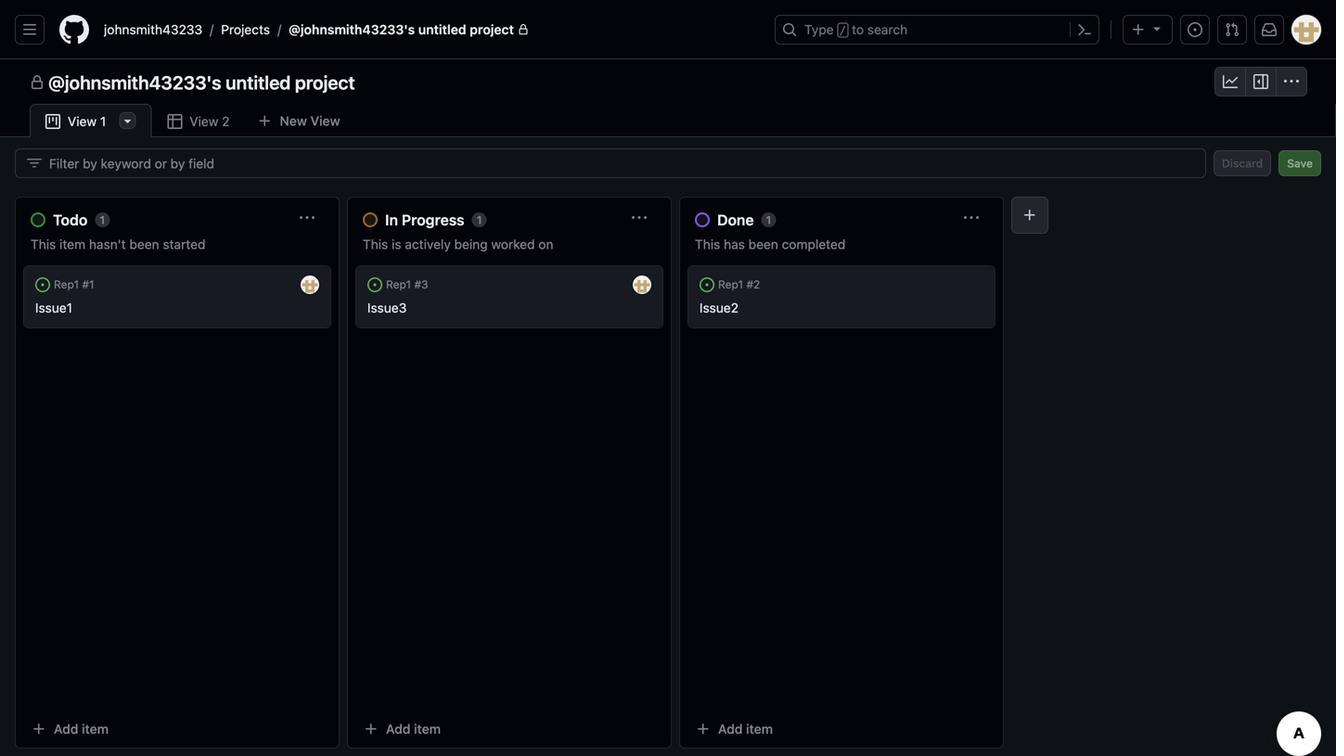 Task type: vqa. For each thing, say whether or not it's contained in the screenshot.
THIS IS ACTIVELY BEING WORKED ON
yes



Task type: locate. For each thing, give the bounding box(es) containing it.
rep1 right open issue image
[[386, 278, 411, 291]]

1 view from the left
[[311, 113, 340, 129]]

2 open issue image from the left
[[700, 277, 715, 292]]

1 horizontal spatial project
[[470, 22, 514, 37]]

2 left new
[[222, 114, 230, 129]]

issue1
[[35, 300, 72, 316]]

1 vertical spatial sc 9kayk9 0 image
[[167, 114, 182, 129]]

1 vertical spatial project
[[295, 71, 355, 93]]

Filter by keyword or by field field
[[49, 149, 1191, 177]]

0 horizontal spatial rep1
[[54, 278, 79, 291]]

view filters region
[[15, 149, 1322, 178]]

sc 9kayk9 0 image up save
[[1285, 74, 1300, 89]]

0 horizontal spatial project
[[295, 71, 355, 93]]

0 horizontal spatial sc 9kayk9 0 image
[[167, 114, 182, 129]]

1 vertical spatial @johnsmith43233's untitled project
[[48, 71, 355, 93]]

johnsmith43233 image left open issue image
[[301, 276, 319, 294]]

2 this from the left
[[363, 237, 388, 252]]

new view button
[[246, 106, 352, 136]]

3 view from the left
[[190, 114, 219, 129]]

in progress column menu image
[[632, 211, 647, 226]]

untitled
[[418, 22, 467, 37], [226, 71, 291, 93]]

projects link
[[214, 15, 278, 45]]

1 for todo
[[100, 213, 105, 226]]

@johnsmith43233's untitled project
[[289, 22, 514, 37], [48, 71, 355, 93]]

1 vertical spatial untitled
[[226, 71, 291, 93]]

1 this from the left
[[31, 237, 56, 252]]

1 for in progress
[[477, 213, 482, 226]]

# for todo
[[82, 278, 89, 291]]

johnsmith43233
[[104, 22, 202, 37]]

0 horizontal spatial view
[[68, 114, 97, 129]]

0 horizontal spatial open issue image
[[35, 277, 50, 292]]

rep1
[[54, 278, 79, 291], [386, 278, 411, 291], [718, 278, 744, 291]]

sc 9kayk9 0 image
[[1254, 74, 1269, 89], [1285, 74, 1300, 89], [30, 75, 45, 90], [45, 114, 60, 129], [27, 156, 42, 171]]

view right new
[[311, 113, 340, 129]]

type / to search
[[805, 22, 908, 37]]

1 horizontal spatial this
[[363, 237, 388, 252]]

3 rep1 from the left
[[718, 278, 744, 291]]

save
[[1288, 157, 1313, 170]]

/ for type
[[840, 24, 846, 37]]

0 horizontal spatial untitled
[[226, 71, 291, 93]]

sc 9kayk9 0 image
[[1223, 74, 1238, 89], [167, 114, 182, 129]]

johnsmith43233 image
[[301, 276, 319, 294], [633, 276, 652, 294]]

1 up hasn't
[[100, 213, 105, 226]]

rep1 up issue1 button
[[54, 278, 79, 291]]

1 up this has been completed
[[766, 213, 772, 226]]

1 horizontal spatial view
[[190, 114, 219, 129]]

1 horizontal spatial untitled
[[418, 22, 467, 37]]

save button
[[1279, 150, 1322, 176]]

list
[[97, 15, 764, 45]]

discard button
[[1214, 150, 1272, 176]]

0 horizontal spatial johnsmith43233 image
[[301, 276, 319, 294]]

this for done
[[695, 237, 721, 252]]

2 horizontal spatial this
[[695, 237, 721, 252]]

# down actively
[[414, 278, 421, 291]]

on
[[539, 237, 554, 252]]

rep1 up issue2
[[718, 278, 744, 291]]

2 view from the left
[[68, 114, 97, 129]]

johnsmith43233 image down in progress column menu icon on the left top of the page
[[633, 276, 652, 294]]

1 horizontal spatial been
[[749, 237, 779, 252]]

1 horizontal spatial sc 9kayk9 0 image
[[1223, 74, 1238, 89]]

1 rep1 from the left
[[54, 278, 79, 291]]

3 this from the left
[[695, 237, 721, 252]]

project
[[470, 22, 514, 37], [295, 71, 355, 93]]

open issue image up issue2
[[700, 277, 715, 292]]

2 johnsmith43233 image from the left
[[633, 276, 652, 294]]

open issue image
[[368, 277, 382, 292]]

1 johnsmith43233 image from the left
[[301, 276, 319, 294]]

rep1 for in progress
[[386, 278, 411, 291]]

this left item
[[31, 237, 56, 252]]

1 horizontal spatial #
[[414, 278, 421, 291]]

#
[[82, 278, 89, 291], [414, 278, 421, 291], [747, 278, 754, 291]]

/
[[210, 22, 214, 37], [278, 22, 281, 37], [840, 24, 846, 37]]

0 horizontal spatial been
[[129, 237, 159, 252]]

2 horizontal spatial view
[[311, 113, 340, 129]]

0 vertical spatial @johnsmith43233's
[[289, 22, 415, 37]]

open issue image up "issue1" in the top of the page
[[35, 277, 50, 292]]

0 vertical spatial @johnsmith43233's untitled project
[[289, 22, 514, 37]]

this left has
[[695, 237, 721, 252]]

lock image
[[518, 24, 529, 35]]

johnsmith43233 image for todo
[[301, 276, 319, 294]]

sc 9kayk9 0 image left view 2
[[167, 114, 182, 129]]

type
[[805, 22, 834, 37]]

1 open issue image from the left
[[35, 277, 50, 292]]

sc 9kayk9 0 image left view 1
[[45, 114, 60, 129]]

/ right projects
[[278, 22, 281, 37]]

been right hasn't
[[129, 237, 159, 252]]

# down item
[[82, 278, 89, 291]]

@johnsmith43233's
[[289, 22, 415, 37], [48, 71, 221, 93]]

project left lock icon
[[470, 22, 514, 37]]

0 horizontal spatial #
[[82, 278, 89, 291]]

sc 9kayk9 0 image down view 1 link
[[27, 156, 42, 171]]

2 horizontal spatial /
[[840, 24, 846, 37]]

1 horizontal spatial @johnsmith43233's
[[289, 22, 415, 37]]

untitled inside project "navigation"
[[226, 71, 291, 93]]

been
[[129, 237, 159, 252], [749, 237, 779, 252]]

this
[[31, 237, 56, 252], [363, 237, 388, 252], [695, 237, 721, 252]]

1 horizontal spatial rep1
[[386, 278, 411, 291]]

0 vertical spatial sc 9kayk9 0 image
[[1223, 74, 1238, 89]]

is
[[392, 237, 402, 252]]

this left is at the top left
[[363, 237, 388, 252]]

1 for done
[[766, 213, 772, 226]]

1 horizontal spatial /
[[278, 22, 281, 37]]

# down this has been completed
[[747, 278, 754, 291]]

untitled left lock icon
[[418, 22, 467, 37]]

view left view options for view 1 "image"
[[68, 114, 97, 129]]

1 horizontal spatial open issue image
[[700, 277, 715, 292]]

1 horizontal spatial johnsmith43233 image
[[633, 276, 652, 294]]

actively
[[405, 237, 451, 252]]

view 2
[[190, 114, 230, 129]]

this has been completed
[[695, 237, 846, 252]]

/ inside the type / to search
[[840, 24, 846, 37]]

1 vertical spatial @johnsmith43233's
[[48, 71, 221, 93]]

this for todo
[[31, 237, 56, 252]]

notifications image
[[1262, 22, 1277, 37]]

1 up being
[[477, 213, 482, 226]]

1 # from the left
[[82, 278, 89, 291]]

homepage image
[[59, 15, 89, 45]]

rep1 # 1
[[54, 278, 94, 291]]

sc 9kayk9 0 image inside view 1 link
[[45, 114, 60, 129]]

0 horizontal spatial /
[[210, 22, 214, 37]]

issue3 button
[[368, 300, 407, 316]]

done
[[718, 211, 754, 229]]

project up "new view"
[[295, 71, 355, 93]]

sc 9kayk9 0 image down git pull request image
[[1223, 74, 1238, 89]]

0 horizontal spatial 2
[[222, 114, 230, 129]]

2 rep1 from the left
[[386, 278, 411, 291]]

tab list
[[30, 104, 382, 138]]

0 vertical spatial untitled
[[418, 22, 467, 37]]

to
[[852, 22, 864, 37]]

1 vertical spatial 2
[[754, 278, 760, 291]]

completed
[[782, 237, 846, 252]]

/ left projects
[[210, 22, 214, 37]]

@johnsmith43233's untitled project inside project "navigation"
[[48, 71, 355, 93]]

view
[[311, 113, 340, 129], [68, 114, 97, 129], [190, 114, 219, 129]]

open issue image
[[35, 277, 50, 292], [700, 277, 715, 292]]

issue opened image
[[1188, 22, 1203, 37]]

tab panel
[[0, 137, 1337, 757]]

view right view options for view 1 "image"
[[190, 114, 219, 129]]

projects
[[221, 22, 270, 37]]

issue2 button
[[700, 300, 739, 316]]

untitled up new
[[226, 71, 291, 93]]

0 horizontal spatial this
[[31, 237, 56, 252]]

rep1 for todo
[[54, 278, 79, 291]]

todo
[[53, 211, 88, 229]]

triangle down image
[[1150, 21, 1165, 36]]

project inside "navigation"
[[295, 71, 355, 93]]

2 been from the left
[[749, 237, 779, 252]]

2 horizontal spatial rep1
[[718, 278, 744, 291]]

1
[[100, 114, 106, 129], [100, 213, 105, 226], [477, 213, 482, 226], [766, 213, 772, 226], [89, 278, 94, 291]]

sc 9kayk9 0 image inside view 2 link
[[167, 114, 182, 129]]

new
[[280, 113, 307, 129]]

been right has
[[749, 237, 779, 252]]

this for in progress
[[363, 237, 388, 252]]

search
[[868, 22, 908, 37]]

0 horizontal spatial @johnsmith43233's
[[48, 71, 221, 93]]

/ left to at the right of the page
[[840, 24, 846, 37]]

2 down this has been completed
[[754, 278, 760, 291]]

2
[[222, 114, 230, 129], [754, 278, 760, 291]]

2 horizontal spatial #
[[747, 278, 754, 291]]

2 # from the left
[[414, 278, 421, 291]]

tab panel containing todo
[[0, 137, 1337, 757]]



Task type: describe. For each thing, give the bounding box(es) containing it.
3 # from the left
[[747, 278, 754, 291]]

# for in progress
[[414, 278, 421, 291]]

view inside popup button
[[311, 113, 340, 129]]

issue1 button
[[35, 300, 72, 316]]

this is actively being worked on
[[363, 237, 554, 252]]

1 down hasn't
[[89, 278, 94, 291]]

1 horizontal spatial 2
[[754, 278, 760, 291]]

git pull request image
[[1225, 22, 1240, 37]]

new view
[[280, 113, 340, 129]]

open issue image for rep1 # 2
[[700, 277, 715, 292]]

issue2
[[700, 300, 739, 316]]

@johnsmith43233's inside @johnsmith43233's untitled project link
[[289, 22, 415, 37]]

list containing johnsmith43233 / projects /
[[97, 15, 764, 45]]

rep1 # 2
[[718, 278, 760, 291]]

project navigation
[[0, 59, 1337, 104]]

sc 9kayk9 0 image inside project "navigation"
[[1223, 74, 1238, 89]]

0 vertical spatial project
[[470, 22, 514, 37]]

done column menu image
[[964, 211, 979, 226]]

sc 9kayk9 0 image down notifications icon
[[1254, 74, 1269, 89]]

progress
[[402, 211, 465, 229]]

view for view 2
[[190, 114, 219, 129]]

in progress
[[385, 211, 465, 229]]

@johnsmith43233's inside project "navigation"
[[48, 71, 221, 93]]

view for view 1
[[68, 114, 97, 129]]

this item hasn't been started
[[31, 237, 206, 252]]

sc 9kayk9 0 image up view 1 link
[[30, 75, 45, 90]]

@johnsmith43233's untitled project link
[[281, 15, 536, 45]]

being
[[454, 237, 488, 252]]

/ for johnsmith43233
[[210, 22, 214, 37]]

view options for view 1 image
[[120, 113, 135, 128]]

started
[[163, 237, 206, 252]]

item
[[59, 237, 85, 252]]

view 1
[[68, 114, 106, 129]]

discard
[[1222, 157, 1264, 170]]

johnsmith43233 / projects /
[[104, 22, 281, 37]]

hasn't
[[89, 237, 126, 252]]

1 left view options for view 1 "image"
[[100, 114, 106, 129]]

untitled inside list
[[418, 22, 467, 37]]

command palette image
[[1078, 22, 1093, 37]]

johnsmith43233 link
[[97, 15, 210, 45]]

view 1 link
[[30, 104, 152, 138]]

0 vertical spatial 2
[[222, 114, 230, 129]]

sc 9kayk9 0 image inside view filters region
[[27, 156, 42, 171]]

3
[[421, 278, 428, 291]]

in
[[385, 211, 398, 229]]

rep1 # 3
[[386, 278, 428, 291]]

worked
[[491, 237, 535, 252]]

add a new column to the board image
[[1023, 208, 1038, 223]]

todo column menu image
[[300, 211, 315, 226]]

tab list containing new view
[[30, 104, 382, 138]]

open issue image for rep1 # 1
[[35, 277, 50, 292]]

has
[[724, 237, 745, 252]]

view 2 link
[[152, 104, 246, 138]]

johnsmith43233 image for in progress
[[633, 276, 652, 294]]

1 been from the left
[[129, 237, 159, 252]]

issue3
[[368, 300, 407, 316]]

plus image
[[1132, 22, 1146, 37]]



